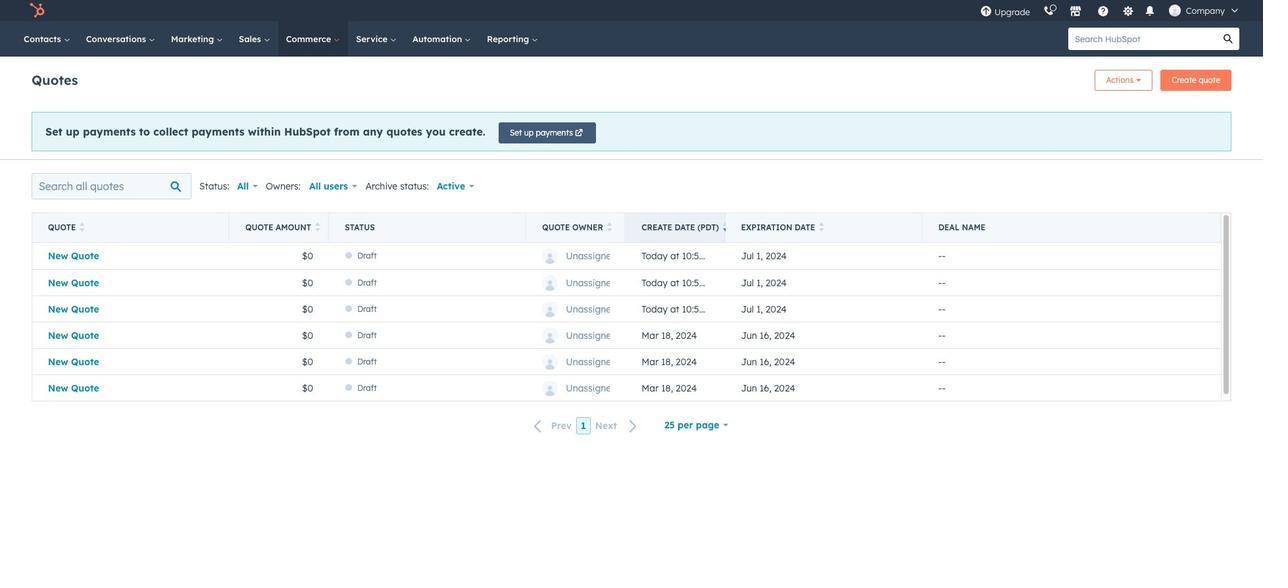 Task type: vqa. For each thing, say whether or not it's contained in the screenshot.
back to theme library link
no



Task type: locate. For each thing, give the bounding box(es) containing it.
4 press to sort. element from the left
[[820, 222, 824, 233]]

2 press to sort. image from the left
[[315, 222, 320, 232]]

marketplaces image
[[1070, 6, 1082, 18]]

1 press to sort. element from the left
[[80, 222, 85, 233]]

press to sort. element
[[80, 222, 85, 233], [315, 222, 320, 233], [607, 222, 612, 233], [820, 222, 824, 233]]

2 press to sort. element from the left
[[315, 222, 320, 233]]

1 horizontal spatial column header
[[923, 213, 1221, 242]]

banner inside page section "element"
[[32, 66, 1232, 91]]

press to sort. image
[[80, 222, 85, 232], [315, 222, 320, 232]]

banner
[[32, 66, 1232, 91]]

0 horizontal spatial press to sort. image
[[607, 222, 612, 232]]

2 press to sort. image from the left
[[820, 222, 824, 232]]

1 horizontal spatial press to sort. image
[[315, 222, 320, 232]]

column header
[[329, 213, 527, 242], [923, 213, 1221, 242]]

0 horizontal spatial column header
[[329, 213, 527, 242]]

jacob simon image
[[1169, 5, 1181, 16]]

Search HubSpot search field
[[1069, 28, 1217, 50]]

1 horizontal spatial press to sort. image
[[820, 222, 824, 232]]

press to sort. image
[[607, 222, 612, 232], [820, 222, 824, 232]]

page section element
[[0, 57, 1263, 159]]

press to sort. image for 4th press to sort. element from the right
[[80, 222, 85, 232]]

Search search field
[[32, 173, 191, 199]]

0 horizontal spatial press to sort. image
[[80, 222, 85, 232]]

1 press to sort. image from the left
[[607, 222, 612, 232]]

menu
[[974, 0, 1248, 21]]

1 press to sort. image from the left
[[80, 222, 85, 232]]



Task type: describe. For each thing, give the bounding box(es) containing it.
descending sort. press to sort ascending. element
[[723, 222, 728, 233]]

1 column header from the left
[[329, 213, 527, 242]]

descending sort. press to sort ascending. image
[[723, 222, 728, 232]]

press to sort. image for fourth press to sort. element from the left
[[820, 222, 824, 232]]

pagination navigation
[[526, 417, 645, 435]]

press to sort. image for 3rd press to sort. element
[[607, 222, 612, 232]]

2 column header from the left
[[923, 213, 1221, 242]]

press to sort. image for 3rd press to sort. element from the right
[[315, 222, 320, 232]]

3 press to sort. element from the left
[[607, 222, 612, 233]]



